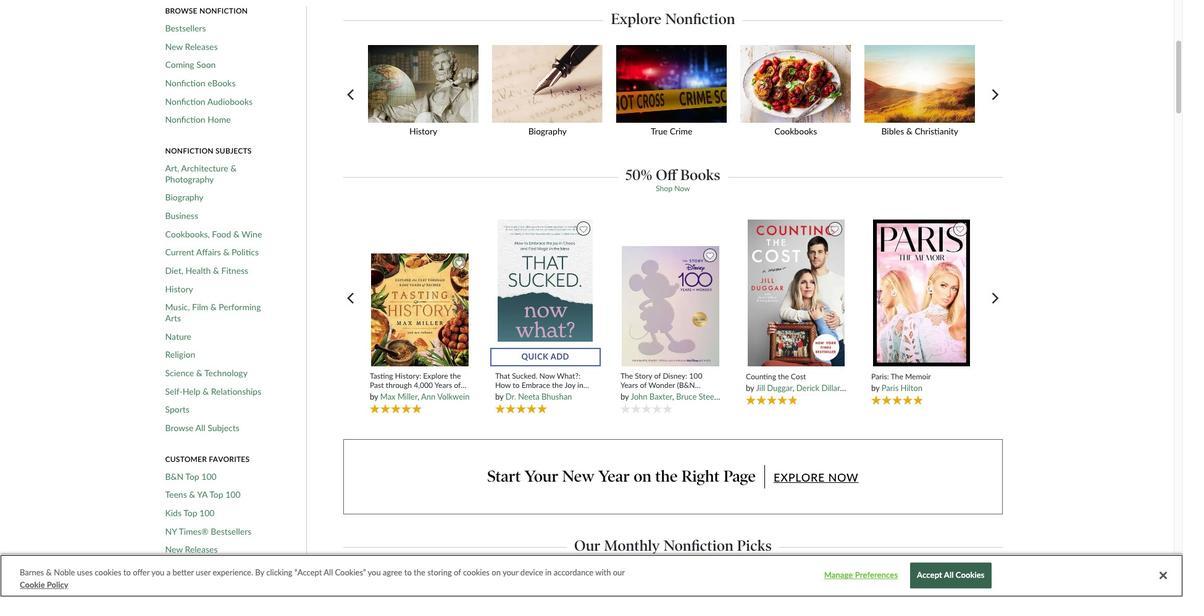 Task type: locate. For each thing, give the bounding box(es) containing it.
biography
[[529, 126, 567, 137], [165, 192, 204, 203]]

0 horizontal spatial you
[[151, 568, 165, 578]]

explore inside tasting history: explore the past through 4,000 years of recipes (a cookbook)
[[423, 372, 448, 381]]

& right health at the left of page
[[213, 266, 219, 276]]

1 horizontal spatial on
[[634, 468, 652, 487]]

max miller link
[[380, 392, 418, 402]]

mess
[[495, 400, 513, 409]]

music, film & performing arts
[[165, 302, 261, 324]]

sucked.
[[512, 372, 538, 381]]

0 vertical spatial releases
[[185, 41, 218, 52]]

cookies
[[95, 568, 121, 578], [463, 568, 490, 578]]

1 browse from the top
[[165, 6, 198, 15]]

bestsellers right 'times®' at the bottom left of the page
[[211, 527, 252, 537]]

(a
[[397, 391, 404, 400]]

1 coming soon from the top
[[165, 60, 216, 70]]

& inside barnes & noble uses cookies to offer you a better user experience. by clicking "accept all cookies" you agree to the storing of cookies on your device in accordance with our cookie policy
[[46, 568, 52, 578]]

biography inside biography link
[[529, 126, 567, 137]]

current affairs & politics link
[[165, 247, 259, 258]]

1 vertical spatial biography
[[165, 192, 204, 203]]

0 vertical spatial new releases link
[[165, 41, 218, 52]]

all inside our monthly nonfiction picks see all
[[676, 555, 684, 564]]

0 vertical spatial coming
[[165, 60, 194, 70]]

0 horizontal spatial on
[[492, 568, 501, 578]]

0 vertical spatial now
[[675, 184, 690, 194]]

device
[[521, 568, 543, 578]]

0 horizontal spatial cookies
[[95, 568, 121, 578]]

0 horizontal spatial in
[[545, 568, 552, 578]]

in inside barnes & noble uses cookies to offer you a better user experience. by clicking "accept all cookies" you agree to the storing of cookies on your device in accordance with our cookie policy
[[545, 568, 552, 578]]

1 horizontal spatial explore
[[611, 10, 662, 28]]

0 vertical spatial coming soon
[[165, 60, 216, 70]]

0 horizontal spatial history
[[165, 284, 193, 294]]

agree
[[383, 568, 402, 578]]

quick add
[[522, 352, 570, 362]]

nature
[[165, 331, 191, 342]]

new releases down bestsellers link
[[165, 41, 218, 52]]

0 horizontal spatial history link
[[165, 284, 193, 295]]

1 vertical spatial on
[[492, 568, 501, 578]]

of right "storing"
[[454, 568, 461, 578]]

the inside the story of disney: 100 years of wonder (b&n exclusive edition)
[[621, 372, 633, 381]]

diet,
[[165, 266, 183, 276]]

bruce
[[676, 392, 697, 402]]

the inside tasting history: explore the past through 4,000 years of recipes (a cookbook)
[[450, 372, 461, 381]]

2 releases from the top
[[185, 545, 218, 556]]

your
[[503, 568, 519, 578]]

releases down bestsellers link
[[185, 41, 218, 52]]

home
[[208, 115, 231, 125]]

noble
[[54, 568, 75, 578]]

tasting history: explore the past through 4,000 years of recipes (a cookbook) link
[[370, 372, 470, 400]]

1 vertical spatial biography link
[[165, 192, 204, 203]]

by
[[255, 568, 264, 578]]

top right ya
[[210, 490, 223, 501]]

2 years from the left
[[621, 381, 638, 390]]

0 vertical spatial coming soon link
[[165, 60, 216, 70]]

0 vertical spatial on
[[634, 468, 652, 487]]

1 horizontal spatial cookies
[[463, 568, 490, 578]]

0 vertical spatial history link
[[364, 45, 488, 145]]

2 horizontal spatial now
[[829, 472, 859, 485]]

coming soon link down 'times®' at the bottom left of the page
[[165, 563, 216, 574]]

1 horizontal spatial you
[[368, 568, 381, 578]]

of up wonder
[[654, 372, 661, 381]]

100 up (b&n
[[690, 372, 703, 381]]

cookies left your
[[463, 568, 490, 578]]

all right 'accept'
[[944, 571, 954, 581]]

on left your
[[492, 568, 501, 578]]

& right help
[[203, 386, 209, 397]]

you left a
[[151, 568, 165, 578]]

new releases link down bestsellers link
[[165, 41, 218, 52]]

1 vertical spatial browse
[[165, 423, 194, 434]]

2 horizontal spatial to
[[513, 381, 520, 390]]

0 vertical spatial bestsellers
[[165, 23, 206, 33]]

by left dr.
[[495, 392, 504, 402]]

coming soon link up nonfiction ebooks
[[165, 60, 216, 70]]

new releases link
[[165, 41, 218, 52], [165, 545, 218, 556]]

soon for 1st coming soon link
[[197, 60, 216, 70]]

coming left user
[[165, 563, 194, 574]]

1 vertical spatial releases
[[185, 545, 218, 556]]

1 horizontal spatial history link
[[364, 45, 488, 145]]

0 vertical spatial new releases
[[165, 41, 218, 52]]

diet, health & fitness link
[[165, 266, 248, 276]]

explore for explore now
[[774, 472, 825, 485]]

years up exclusive
[[621, 381, 638, 390]]

the left "storing"
[[414, 568, 426, 578]]

1 horizontal spatial the
[[891, 372, 904, 382]]

2 cookies from the left
[[463, 568, 490, 578]]

0 horizontal spatial bestsellers
[[165, 23, 206, 33]]

1 releases from the top
[[185, 41, 218, 52]]

1 vertical spatial now
[[540, 372, 555, 381]]

1 vertical spatial soon
[[197, 563, 216, 574]]

coming soon link
[[165, 60, 216, 70], [165, 563, 216, 574]]

& inside science & technology link
[[196, 368, 203, 379]]

in
[[578, 381, 584, 390], [570, 391, 576, 400], [545, 568, 552, 578]]

0 vertical spatial biography link
[[488, 45, 612, 145]]

1 horizontal spatial in
[[570, 391, 576, 400]]

accept
[[917, 571, 943, 581]]

of
[[654, 372, 661, 381], [454, 381, 461, 390], [640, 381, 647, 390], [454, 568, 461, 578]]

times®
[[179, 527, 209, 537]]

to up and
[[513, 381, 520, 390]]

1 horizontal spatial years
[[621, 381, 638, 390]]

to inside that sucked. now what?: how to embrace the joy in chaos and find magic in the mess
[[513, 381, 520, 390]]

2 browse from the top
[[165, 423, 194, 434]]

1 vertical spatial new releases link
[[165, 545, 218, 556]]

subjects up art, architecture & photography link
[[216, 146, 252, 156]]

& inside self-help & relationships link
[[203, 386, 209, 397]]

our monthly nonfiction picks see all
[[574, 537, 772, 564]]

that
[[495, 372, 510, 381]]

soon up nonfiction ebooks
[[197, 60, 216, 70]]

& right the science
[[196, 368, 203, 379]]

nonfiction audiobooks
[[165, 96, 253, 107]]

& inside the diet, health & fitness link
[[213, 266, 219, 276]]

1 horizontal spatial biography
[[529, 126, 567, 137]]

policy
[[47, 580, 68, 590]]

in right joy
[[578, 381, 584, 390]]

think again: the power of knowing what you don't know (b&n exclusive edition) image
[[648, 590, 736, 598]]

& right food
[[233, 229, 240, 239]]

barnes
[[20, 568, 44, 578]]

biography link for 50% off books
[[488, 45, 612, 145]]

arts
[[165, 313, 181, 324]]

1 vertical spatial coming soon link
[[165, 563, 216, 574]]

you left the agree
[[368, 568, 381, 578]]

releases down ny times® bestsellers link
[[185, 545, 218, 556]]

0 vertical spatial top
[[186, 472, 199, 482]]

2 soon from the top
[[197, 563, 216, 574]]

joy
[[565, 381, 576, 390]]

you
[[151, 568, 165, 578], [368, 568, 381, 578]]

1 vertical spatial new releases
[[165, 545, 218, 556]]

the up duggar
[[778, 372, 789, 382]]

0 vertical spatial biography
[[529, 126, 567, 137]]

1 horizontal spatial bestsellers
[[211, 527, 252, 537]]

hilton
[[901, 384, 923, 393]]

coming up nonfiction ebooks
[[165, 60, 194, 70]]

uses
[[77, 568, 93, 578]]

50%
[[626, 166, 653, 184]]

0 vertical spatial browse
[[165, 6, 198, 15]]

1 vertical spatial explore
[[423, 372, 448, 381]]

0 horizontal spatial now
[[540, 372, 555, 381]]

explore
[[611, 10, 662, 28], [423, 372, 448, 381], [774, 472, 825, 485]]

all right "accept
[[324, 568, 333, 578]]

& right bibles
[[907, 126, 913, 137]]

kids top 100 link
[[165, 508, 215, 519]]

by down past
[[370, 392, 378, 402]]

teens
[[165, 490, 187, 501]]

shop
[[656, 184, 673, 194]]

dr.
[[506, 392, 516, 402]]

shop now link
[[656, 184, 690, 194]]

& inside cookbooks, food & wine link
[[233, 229, 240, 239]]

to right the agree
[[405, 568, 412, 578]]

to left offer
[[123, 568, 131, 578]]

nonfiction home
[[165, 115, 231, 125]]

1 horizontal spatial now
[[675, 184, 690, 194]]

0 vertical spatial explore
[[611, 10, 662, 28]]

& up cookie policy link
[[46, 568, 52, 578]]

top
[[186, 472, 199, 482], [210, 490, 223, 501], [184, 508, 197, 519]]

customer favorites
[[165, 455, 250, 464]]

1 vertical spatial new
[[562, 468, 595, 487]]

explore now
[[774, 472, 859, 485]]

1 new releases from the top
[[165, 41, 218, 52]]

nonfiction
[[200, 6, 248, 15], [665, 10, 735, 28], [165, 78, 206, 88], [165, 96, 206, 107], [165, 115, 206, 125], [165, 146, 214, 156], [664, 537, 734, 555]]

blinding sun in a field image
[[861, 45, 980, 123]]

100 up 'ny times® bestsellers'
[[200, 508, 215, 519]]

a
[[167, 568, 171, 578]]

new releases down 'times®' at the bottom left of the page
[[165, 545, 218, 556]]

art,
[[165, 163, 179, 174]]

& inside teens & ya top 100 link
[[189, 490, 195, 501]]

1 years from the left
[[435, 381, 452, 390]]

1 vertical spatial coming
[[165, 563, 194, 574]]

soon for 2nd coming soon link from the top of the page
[[197, 563, 216, 574]]

(b&n
[[677, 381, 695, 390]]

coming soon up nonfiction ebooks
[[165, 60, 216, 70]]

1 horizontal spatial history
[[410, 126, 438, 137]]

2 vertical spatial top
[[184, 508, 197, 519]]

1 vertical spatial coming soon
[[165, 563, 216, 574]]

user
[[196, 568, 211, 578]]

derick dillard (editor) link
[[797, 384, 872, 393]]

4,000
[[414, 381, 433, 390]]

the
[[621, 372, 633, 381], [891, 372, 904, 382]]

soon right better
[[197, 563, 216, 574]]

art, architecture & photography link
[[165, 163, 268, 185]]

years up ann volkwein link
[[435, 381, 452, 390]]

1 new releases link from the top
[[165, 41, 218, 52]]

nonfiction audiobooks link
[[165, 96, 253, 107]]

history up music, at bottom
[[165, 284, 193, 294]]

0 vertical spatial subjects
[[216, 146, 252, 156]]

coming soon down 'times®' at the bottom left of the page
[[165, 563, 216, 574]]

start your new year on the right page
[[488, 468, 756, 487]]

all inside button
[[944, 571, 954, 581]]

of down story
[[640, 381, 647, 390]]

to for how
[[513, 381, 520, 390]]

subjects up favorites
[[208, 423, 240, 434]]

2 horizontal spatial in
[[578, 381, 584, 390]]

true crime
[[651, 126, 693, 137]]

quick
[[522, 352, 549, 362]]

story
[[635, 372, 653, 381]]

1 soon from the top
[[197, 60, 216, 70]]

of up volkwein
[[454, 381, 461, 390]]

your
[[525, 468, 559, 487]]

barnes & noble uses cookies to offer you a better user experience. by clicking "accept all cookies" you agree to the storing of cookies on your device in accordance with our cookie policy
[[20, 568, 625, 590]]

2 coming soon from the top
[[165, 563, 216, 574]]

1 coming soon link from the top
[[165, 60, 216, 70]]

0 horizontal spatial to
[[123, 568, 131, 578]]

all
[[196, 423, 205, 434], [676, 555, 684, 564], [324, 568, 333, 578], [944, 571, 954, 581]]

by dr. neeta bhushan
[[495, 392, 572, 402]]

(editor)
[[847, 384, 872, 393]]

now inside that sucked. now what?: how to embrace the joy in chaos and find magic in the mess
[[540, 372, 555, 381]]

by left jill
[[746, 384, 755, 393]]

new left year
[[562, 468, 595, 487]]

cost
[[791, 372, 806, 382]]

0 vertical spatial soon
[[197, 60, 216, 70]]

& right film
[[210, 302, 217, 313]]

2 vertical spatial explore
[[774, 472, 825, 485]]

disney:
[[663, 372, 688, 381]]

by inside counting the cost by jill duggar , derick dillard (editor) ,
[[746, 384, 755, 393]]

new down bestsellers link
[[165, 41, 183, 52]]

2 coming from the top
[[165, 563, 194, 574]]

1 vertical spatial history
[[165, 284, 193, 294]]

0 horizontal spatial years
[[435, 381, 452, 390]]

all right see
[[676, 555, 684, 564]]

& inside 'music, film & performing arts'
[[210, 302, 217, 313]]

soon
[[197, 60, 216, 70], [197, 563, 216, 574]]

in down joy
[[570, 391, 576, 400]]

cookies right uses
[[95, 568, 121, 578]]

top right b&n
[[186, 472, 199, 482]]

0 vertical spatial new
[[165, 41, 183, 52]]

now inside 50% off books shop now
[[675, 184, 690, 194]]

browse up bestsellers link
[[165, 6, 198, 15]]

1 vertical spatial history link
[[165, 284, 193, 295]]

paris hilton link
[[882, 384, 923, 393]]

2 horizontal spatial explore
[[774, 472, 825, 485]]

0 horizontal spatial the
[[621, 372, 633, 381]]

the storyteller: tales of life and music (b&n exclusive edition) image
[[768, 590, 855, 598]]

our
[[574, 537, 601, 555]]

bibles & christianity link
[[861, 45, 985, 145]]

to for cookies
[[123, 568, 131, 578]]

browse down the sports link
[[165, 423, 194, 434]]

by for by john baxter , bruce steele ,
[[621, 392, 629, 402]]

on right year
[[634, 468, 652, 487]]

& inside art, architecture & photography
[[231, 163, 237, 174]]

top right kids on the bottom of the page
[[184, 508, 197, 519]]

the up volkwein
[[450, 372, 461, 381]]

art, architecture & photography
[[165, 163, 237, 185]]

derick
[[797, 384, 820, 393]]

christianity
[[915, 126, 959, 137]]

top for kids top 100
[[184, 508, 197, 519]]

the
[[450, 372, 461, 381], [778, 372, 789, 382], [552, 381, 563, 390], [578, 391, 589, 400], [656, 468, 678, 487], [414, 568, 426, 578]]

& right "affairs"
[[223, 247, 229, 258]]

the left story
[[621, 372, 633, 381]]

0 horizontal spatial biography link
[[165, 192, 204, 203]]

by left john
[[621, 392, 629, 402]]

help
[[183, 386, 201, 397]]

what?:
[[557, 372, 581, 381]]

1 vertical spatial bestsellers
[[211, 527, 252, 537]]

& right architecture
[[231, 163, 237, 174]]

bestsellers down browse nonfiction at the left top of the page
[[165, 23, 206, 33]]

explore for explore nonfiction
[[611, 10, 662, 28]]

manage
[[825, 571, 853, 581]]

by for by dr. neeta bhushan
[[495, 392, 504, 402]]

history down abraham lincoln statue and a globle image
[[410, 126, 438, 137]]

cookbooks, food & wine
[[165, 229, 262, 239]]

0 horizontal spatial explore
[[423, 372, 448, 381]]

of inside tasting history: explore the past through 4,000 years of recipes (a cookbook)
[[454, 381, 461, 390]]

start
[[488, 468, 521, 487]]

all inside barnes & noble uses cookies to offer you a better user experience. by clicking "accept all cookies" you agree to the storing of cookies on your device in accordance with our cookie policy
[[324, 568, 333, 578]]

counting the cost image
[[747, 220, 845, 368]]

affairs
[[196, 247, 221, 258]]

1 horizontal spatial biography link
[[488, 45, 612, 145]]

by down paris:
[[872, 384, 880, 393]]

new down ny
[[165, 545, 183, 556]]

& left ya
[[189, 490, 195, 501]]

steele
[[699, 392, 721, 402]]

edition)
[[653, 391, 678, 400]]

the up paris hilton link
[[891, 372, 904, 382]]

in right device
[[545, 568, 552, 578]]

jill
[[756, 384, 765, 393]]

bruce steele link
[[676, 392, 721, 402]]

new releases link down 'times®' at the bottom left of the page
[[165, 545, 218, 556]]



Task type: describe. For each thing, give the bounding box(es) containing it.
paris: the memoir image
[[873, 220, 971, 368]]

50% off books shop now
[[626, 166, 721, 194]]

quick add button
[[490, 348, 601, 367]]

browse all subjects link
[[165, 423, 240, 434]]

1 horizontal spatial to
[[405, 568, 412, 578]]

cookbooks link
[[736, 45, 861, 145]]

year
[[599, 468, 630, 487]]

that sucked. now what?: how to embrace the joy in chaos and find magic in the mess image
[[497, 219, 594, 367]]

2 vertical spatial now
[[829, 472, 859, 485]]

b&n top 100 link
[[165, 472, 217, 483]]

nonfiction ebooks link
[[165, 78, 236, 89]]

0 horizontal spatial biography
[[165, 192, 204, 203]]

cookie policy link
[[20, 580, 68, 592]]

wonder
[[649, 381, 675, 390]]

paris:
[[872, 372, 889, 382]]

neeta
[[518, 392, 540, 402]]

counting the cost by jill duggar , derick dillard (editor) ,
[[746, 372, 876, 393]]

ny times® bestsellers
[[165, 527, 252, 537]]

accept all cookies
[[917, 571, 985, 581]]

tasting
[[370, 372, 393, 381]]

miller
[[398, 392, 418, 402]]

0 vertical spatial history
[[410, 126, 438, 137]]

cookies"
[[335, 568, 366, 578]]

self-
[[165, 386, 183, 397]]

& inside current affairs & politics link
[[223, 247, 229, 258]]

cookie
[[20, 580, 45, 590]]

science & technology link
[[165, 368, 248, 379]]

fitness
[[222, 266, 248, 276]]

ya
[[197, 490, 208, 501]]

100 down customer favorites
[[202, 472, 217, 482]]

top for b&n top 100
[[186, 472, 199, 482]]

crime
[[670, 126, 693, 137]]

ny
[[165, 527, 177, 537]]

by for by max miller , ann volkwein
[[370, 392, 378, 402]]

b&n
[[165, 472, 184, 482]]

ann volkwein link
[[421, 392, 470, 402]]

the up magic
[[552, 381, 563, 390]]

2 new releases link from the top
[[165, 545, 218, 556]]

bibles & christianity
[[882, 126, 959, 137]]

accordance
[[554, 568, 594, 578]]

paris: the memoir link
[[872, 372, 972, 382]]

the inside the paris: the memoir by paris hilton
[[891, 372, 904, 382]]

the inside barnes & noble uses cookies to offer you a better user experience. by clicking "accept all cookies" you agree to the storing of cookies on your device in accordance with our cookie policy
[[414, 568, 426, 578]]

, down counting the cost link
[[793, 384, 795, 393]]

that sucked. now what?: how to embrace the joy in chaos and find magic in the mess link
[[495, 372, 596, 409]]

years inside tasting history: explore the past through 4,000 years of recipes (a cookbook)
[[435, 381, 452, 390]]

browse for browse nonfiction
[[165, 6, 198, 15]]

browse all subjects
[[165, 423, 240, 434]]

2 you from the left
[[368, 568, 381, 578]]

on inside barnes & noble uses cookies to offer you a better user experience. by clicking "accept all cookies" you agree to the storing of cookies on your device in accordance with our cookie policy
[[492, 568, 501, 578]]

1 you from the left
[[151, 568, 165, 578]]

explore nonfiction
[[611, 10, 735, 28]]

politics
[[232, 247, 259, 258]]

b&n top 100
[[165, 472, 217, 482]]

nonfiction inside our monthly nonfiction picks see all
[[664, 537, 734, 555]]

find
[[532, 391, 546, 400]]

browse for browse all subjects
[[165, 423, 194, 434]]

american demon: eliot ness and the hunt for america's jack the ripper image
[[888, 590, 976, 598]]

2 coming soon link from the top
[[165, 563, 216, 574]]

picks
[[737, 537, 772, 555]]

& inside bibles & christianity "link"
[[907, 126, 913, 137]]

bibles
[[882, 126, 905, 137]]

of inside barnes & noble uses cookies to offer you a better user experience. by clicking "accept all cookies" you agree to the storing of cookies on your device in accordance with our cookie policy
[[454, 568, 461, 578]]

cookbook)
[[406, 391, 442, 400]]

the left right
[[656, 468, 678, 487]]

the story of disney: 100 years of wonder (b&n exclusive edition) image
[[622, 246, 720, 367]]

with
[[596, 568, 611, 578]]

2 vertical spatial new
[[165, 545, 183, 556]]

paris
[[882, 384, 899, 393]]

, left ann
[[418, 392, 420, 402]]

crime scene with police tape image
[[612, 45, 732, 123]]

religion
[[165, 350, 195, 360]]

current
[[165, 247, 194, 258]]

business link
[[165, 211, 198, 221]]

cookbooks, food & wine link
[[165, 229, 262, 240]]

100 inside the story of disney: 100 years of wonder (b&n exclusive edition)
[[690, 372, 703, 381]]

1 vertical spatial subjects
[[208, 423, 240, 434]]

nonfiction ebooks
[[165, 78, 236, 88]]

that sucked. now what?: how to embrace the joy in chaos and find magic in the mess
[[495, 372, 589, 409]]

, left bruce
[[673, 392, 674, 402]]

by inside the paris: the memoir by paris hilton
[[872, 384, 880, 393]]

preferences
[[855, 571, 898, 581]]

food
[[212, 229, 231, 239]]

embrace
[[522, 381, 550, 390]]

self-help & relationships link
[[165, 386, 261, 397]]

1 cookies from the left
[[95, 568, 121, 578]]

manage preferences
[[825, 571, 898, 581]]

and
[[518, 391, 530, 400]]

memoir
[[906, 372, 931, 382]]

off
[[656, 166, 677, 184]]

privacy alert dialog
[[0, 555, 1184, 598]]

right
[[682, 468, 720, 487]]

audiobooks
[[207, 96, 253, 107]]

chaos
[[495, 391, 516, 400]]

ann
[[421, 392, 436, 402]]

cookies
[[956, 571, 985, 581]]

jill duggar link
[[756, 384, 793, 393]]

history:
[[395, 372, 421, 381]]

sports link
[[165, 405, 190, 416]]

1 vertical spatial top
[[210, 490, 223, 501]]

, down paris:
[[872, 384, 874, 393]]

the down the what?:
[[578, 391, 589, 400]]

through
[[386, 381, 412, 390]]

abraham lincoln statue and a globle image
[[364, 45, 483, 123]]

performing
[[219, 302, 261, 313]]

storing
[[428, 568, 452, 578]]

books
[[681, 166, 721, 184]]

nonfiction home link
[[165, 115, 231, 125]]

wine
[[242, 229, 262, 239]]

monthly
[[604, 537, 660, 555]]

cookbooks
[[775, 126, 817, 137]]

tasting history: explore the past through 4,000 years of recipes (a cookbook) image
[[371, 253, 470, 367]]

all up customer favorites
[[196, 423, 205, 434]]

past
[[370, 381, 384, 390]]

plate of roast chicken with tomatoes image
[[736, 45, 856, 123]]

100 right ya
[[226, 490, 241, 501]]

biography link for explore nonfiction
[[165, 192, 204, 203]]

self-help & relationships
[[165, 386, 261, 397]]

max
[[380, 392, 396, 402]]

ny times® bestsellers link
[[165, 527, 252, 538]]

our
[[613, 568, 625, 578]]

by john baxter , bruce steele ,
[[621, 392, 725, 402]]

photography
[[165, 174, 214, 185]]

offer
[[133, 568, 150, 578]]

dillard
[[822, 384, 845, 393]]

relationships
[[211, 386, 261, 397]]

, right bruce
[[721, 392, 723, 402]]

years inside the story of disney: 100 years of wonder (b&n exclusive edition)
[[621, 381, 638, 390]]

the inside counting the cost by jill duggar , derick dillard (editor) ,
[[778, 372, 789, 382]]

2 new releases from the top
[[165, 545, 218, 556]]

1 coming from the top
[[165, 60, 194, 70]]

manage preferences button
[[823, 564, 900, 589]]



Task type: vqa. For each thing, say whether or not it's contained in the screenshot.
the left You'Re
no



